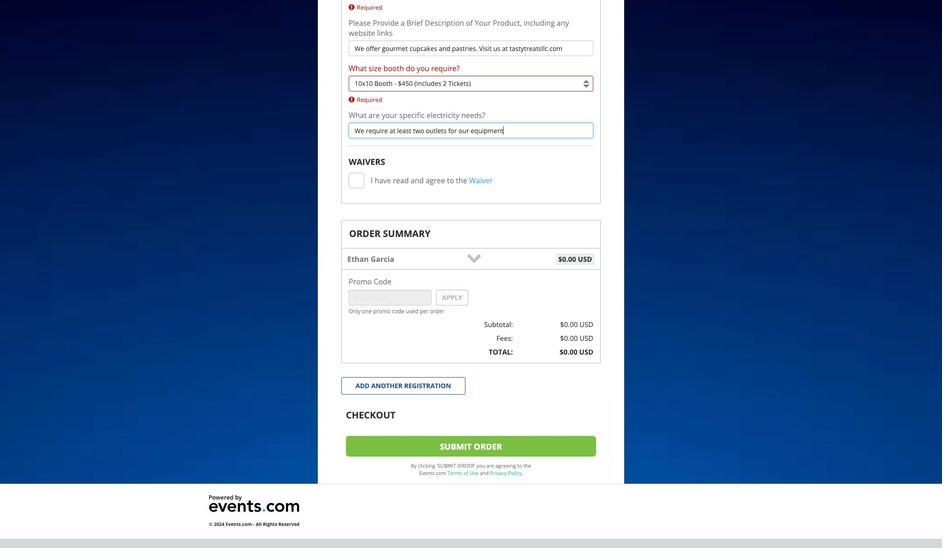 Task type: locate. For each thing, give the bounding box(es) containing it.
events.com image
[[209, 494, 300, 514]]

Enter code text field
[[349, 291, 432, 306]]

1 vertical spatial exclamation circle image
[[349, 96, 355, 103]]

None text field
[[349, 41, 594, 56], [349, 123, 594, 139], [349, 41, 594, 56], [349, 123, 594, 139]]

exclamation circle image
[[349, 4, 355, 11], [349, 96, 355, 103]]

0 vertical spatial exclamation circle image
[[349, 4, 355, 11]]



Task type: vqa. For each thing, say whether or not it's contained in the screenshot.
email field
no



Task type: describe. For each thing, give the bounding box(es) containing it.
2 exclamation circle image from the top
[[349, 96, 355, 103]]

1 exclamation circle image from the top
[[349, 4, 355, 11]]



